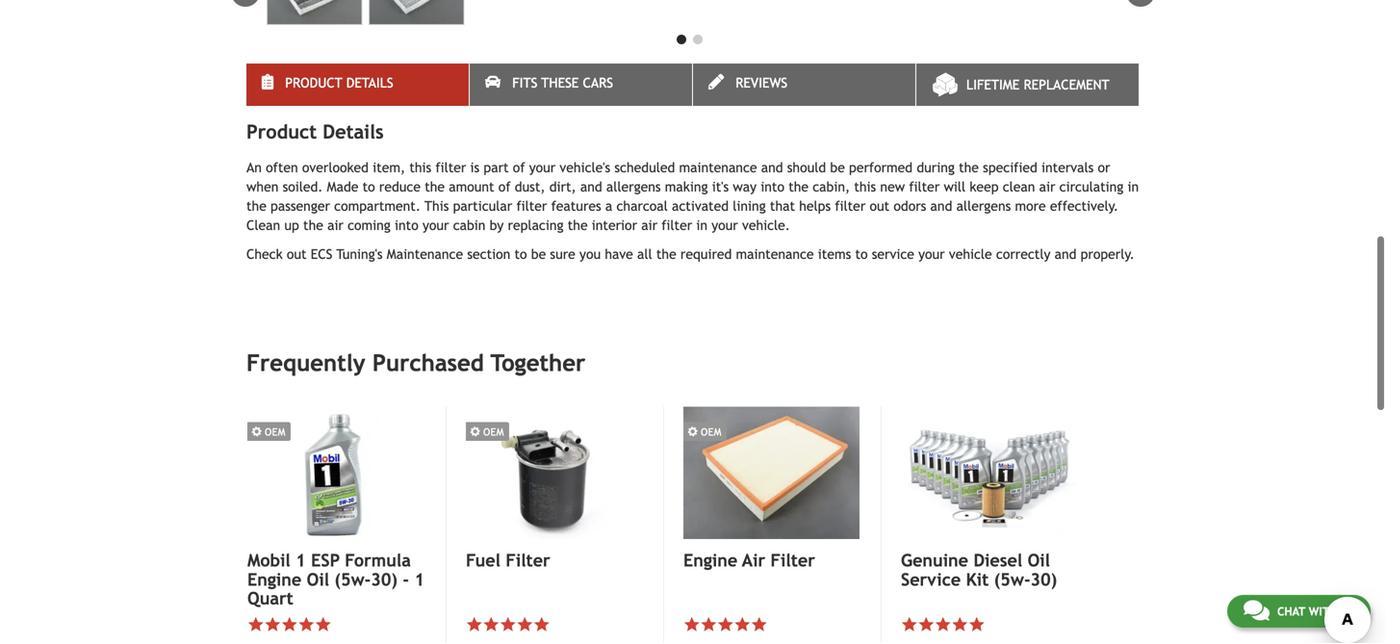 Task type: describe. For each thing, give the bounding box(es) containing it.
it's
[[712, 179, 729, 195]]

be inside an often overlooked item, this filter is part of your vehicle's scheduled maintenance and should be performed during the specified intervals or when soiled. made to reduce the amount of dust, dirt, and allergens making it's way into the cabin, this new filter will keep clean air circulating in the passenger compartment. this particular filter features a charcoal activated lining that helps filter out odors and allergens more effectively. clean up the air coming into your cabin by replacing the interior air filter in your vehicle.
[[830, 160, 845, 175]]

4 star image from the left
[[700, 616, 717, 633]]

maintenance inside an often overlooked item, this filter is part of your vehicle's scheduled maintenance and should be performed during the specified intervals or when soiled. made to reduce the amount of dust, dirt, and allergens making it's way into the cabin, this new filter will keep clean air circulating in the passenger compartment. this particular filter features a charcoal activated lining that helps filter out odors and allergens more effectively. clean up the air coming into your cabin by replacing the interior air filter in your vehicle.
[[679, 160, 757, 175]]

lifetime
[[967, 77, 1020, 93]]

should
[[787, 160, 826, 175]]

oil inside genuine diesel oil service kit (5w-30)
[[1028, 550, 1050, 571]]

more
[[1015, 198, 1046, 214]]

chat
[[1277, 605, 1306, 618]]

check
[[246, 247, 283, 262]]

and left the properly.
[[1055, 247, 1077, 262]]

6 star image from the left
[[952, 616, 969, 633]]

2 es#4461144 - 9108301200 - charcoal lined cabin filter / fresh air filter - a commonly missed filter, used to filter incoming air into the cabin - genuine mercedes benz - mercedes benz image from the left
[[369, 0, 464, 25]]

mobil
[[247, 550, 291, 571]]

your up dust,
[[529, 160, 556, 175]]

reviews
[[736, 75, 788, 91]]

fits these cars
[[512, 75, 613, 91]]

0 horizontal spatial of
[[499, 179, 511, 195]]

diesel
[[974, 550, 1023, 571]]

mobil 1 esp formula engine oil (5w-30) - 1 quart
[[247, 550, 425, 609]]

that
[[770, 198, 795, 214]]

will
[[944, 179, 966, 195]]

engine air filter link
[[684, 550, 860, 571]]

by
[[490, 218, 504, 233]]

reviews link
[[693, 64, 916, 106]]

made
[[327, 179, 359, 195]]

scheduled
[[615, 160, 675, 175]]

dust,
[[515, 179, 545, 195]]

filter down during on the top right of the page
[[909, 179, 940, 195]]

1 horizontal spatial air
[[641, 218, 658, 233]]

2 horizontal spatial air
[[1039, 179, 1056, 195]]

the right up
[[303, 218, 323, 233]]

8 star image from the left
[[281, 616, 298, 633]]

vehicle.
[[742, 218, 790, 233]]

2 filter from the left
[[771, 550, 815, 571]]

dirt,
[[549, 179, 576, 195]]

0 horizontal spatial 1
[[296, 550, 306, 571]]

reduce
[[379, 179, 421, 195]]

properly.
[[1081, 247, 1135, 262]]

10 star image from the left
[[264, 616, 281, 633]]

you
[[580, 247, 601, 262]]

effectively.
[[1050, 198, 1119, 214]]

and left the should
[[761, 160, 783, 175]]

way
[[733, 179, 757, 195]]

to inside an often overlooked item, this filter is part of your vehicle's scheduled maintenance and should be performed during the specified intervals or when soiled. made to reduce the amount of dust, dirt, and allergens making it's way into the cabin, this new filter will keep clean air circulating in the passenger compartment. this particular filter features a charcoal activated lining that helps filter out odors and allergens more effectively. clean up the air coming into your cabin by replacing the interior air filter in your vehicle.
[[363, 179, 375, 195]]

5 star image from the left
[[901, 616, 918, 633]]

check out ecs tuning's maintenance section to be sure you have all the required maintenance items to service your vehicle correctly and properly.
[[246, 247, 1135, 262]]

amount
[[449, 179, 494, 195]]

an often overlooked item, this filter is part of your vehicle's scheduled maintenance and should be performed during the specified intervals or when soiled. made to reduce the amount of dust, dirt, and allergens making it's way into the cabin, this new filter will keep clean air circulating in the passenger compartment. this particular filter features a charcoal activated lining that helps filter out odors and allergens more effectively. clean up the air coming into your cabin by replacing the interior air filter in your vehicle.
[[246, 160, 1139, 233]]

formula
[[345, 550, 411, 571]]

a
[[606, 198, 613, 214]]

activated
[[672, 198, 729, 214]]

and down will
[[931, 198, 953, 214]]

often
[[266, 160, 298, 175]]

lifetime replacement
[[967, 77, 1110, 93]]

1 filter from the left
[[506, 550, 550, 571]]

6 star image from the left
[[751, 616, 768, 633]]

1 horizontal spatial to
[[515, 247, 527, 262]]

chat with us
[[1277, 605, 1355, 618]]

12 star image from the left
[[315, 616, 332, 633]]

an
[[246, 160, 262, 175]]

genuine diesel oil service kit (5w-30)
[[901, 550, 1057, 590]]

vehicle's
[[560, 160, 611, 175]]

replacing
[[508, 218, 564, 233]]

maintenance
[[387, 247, 463, 262]]

fuel
[[466, 550, 501, 571]]

esp
[[311, 550, 340, 571]]

clean
[[246, 218, 280, 233]]

frequently
[[246, 350, 365, 377]]

11 star image from the left
[[298, 616, 315, 633]]

0 horizontal spatial be
[[531, 247, 546, 262]]

engine air filter image
[[684, 407, 860, 539]]

cabin
[[453, 218, 486, 233]]

cabin,
[[813, 179, 850, 195]]

vehicle
[[949, 247, 992, 262]]

item,
[[373, 160, 405, 175]]

clean
[[1003, 179, 1035, 195]]

making
[[665, 179, 708, 195]]

filter down activated
[[662, 218, 692, 233]]

frequently purchased together
[[246, 350, 586, 377]]

charcoal
[[617, 198, 668, 214]]

us
[[1341, 605, 1355, 618]]

is
[[470, 160, 480, 175]]

filter down dust,
[[516, 198, 547, 214]]

air
[[742, 550, 766, 571]]

coming
[[348, 218, 391, 233]]

product details link
[[246, 64, 469, 106]]

purchased
[[372, 350, 484, 377]]

filter down cabin, in the right top of the page
[[835, 198, 866, 214]]

1 vertical spatial allergens
[[957, 198, 1011, 214]]

1 horizontal spatial of
[[513, 160, 525, 175]]

0 vertical spatial allergens
[[606, 179, 661, 195]]

interior
[[592, 218, 637, 233]]

1 vertical spatial into
[[395, 218, 419, 233]]

oil inside mobil 1 esp formula engine oil (5w-30) - 1 quart
[[307, 569, 329, 590]]

1 horizontal spatial engine
[[684, 550, 738, 571]]

kit
[[966, 569, 989, 590]]



Task type: vqa. For each thing, say whether or not it's contained in the screenshot.
30)
yes



Task type: locate. For each thing, give the bounding box(es) containing it.
0 horizontal spatial into
[[395, 218, 419, 233]]

1 horizontal spatial this
[[854, 179, 876, 195]]

this
[[410, 160, 432, 175], [854, 179, 876, 195]]

0 horizontal spatial air
[[327, 218, 344, 233]]

new
[[880, 179, 905, 195]]

0 horizontal spatial out
[[287, 247, 307, 262]]

maintenance up it's
[[679, 160, 757, 175]]

engine inside mobil 1 esp formula engine oil (5w-30) - 1 quart
[[247, 569, 302, 590]]

1 horizontal spatial be
[[830, 160, 845, 175]]

(5w- inside genuine diesel oil service kit (5w-30)
[[994, 569, 1031, 590]]

in
[[1128, 179, 1139, 195], [696, 218, 708, 233]]

5 star image from the left
[[734, 616, 751, 633]]

2 star image from the left
[[533, 616, 550, 633]]

2 horizontal spatial to
[[855, 247, 868, 262]]

0 horizontal spatial es#4461144 - 9108301200 - charcoal lined cabin filter / fresh air filter - a commonly missed filter, used to filter incoming air into the cabin - genuine mercedes benz - mercedes benz image
[[267, 0, 362, 25]]

1 es#4461144 - 9108301200 - charcoal lined cabin filter / fresh air filter - a commonly missed filter, used to filter incoming air into the cabin - genuine mercedes benz - mercedes benz image from the left
[[267, 0, 362, 25]]

air down charcoal
[[641, 218, 658, 233]]

of
[[513, 160, 525, 175], [499, 179, 511, 195]]

service
[[901, 569, 961, 590]]

tuning's
[[336, 247, 383, 262]]

30)
[[371, 569, 398, 590], [1031, 569, 1057, 590]]

30) inside genuine diesel oil service kit (5w-30)
[[1031, 569, 1057, 590]]

30) left -
[[371, 569, 398, 590]]

0 horizontal spatial (5w-
[[334, 569, 371, 590]]

1 vertical spatial product
[[246, 121, 317, 143]]

to right 'items'
[[855, 247, 868, 262]]

7 star image from the left
[[247, 616, 264, 633]]

0 vertical spatial product
[[285, 75, 342, 91]]

1 horizontal spatial 1
[[414, 569, 425, 590]]

0 horizontal spatial allergens
[[606, 179, 661, 195]]

details up overlooked
[[323, 121, 384, 143]]

1 vertical spatial of
[[499, 179, 511, 195]]

cars
[[583, 75, 613, 91]]

1 horizontal spatial oil
[[1028, 550, 1050, 571]]

out inside an often overlooked item, this filter is part of your vehicle's scheduled maintenance and should be performed during the specified intervals or when soiled. made to reduce the amount of dust, dirt, and allergens making it's way into the cabin, this new filter will keep clean air circulating in the passenger compartment. this particular filter features a charcoal activated lining that helps filter out odors and allergens more effectively. clean up the air coming into your cabin by replacing the interior air filter in your vehicle.
[[870, 198, 890, 214]]

0 horizontal spatial filter
[[506, 550, 550, 571]]

your down the this at the top left of page
[[423, 218, 449, 233]]

out left ecs
[[287, 247, 307, 262]]

(5w- left -
[[334, 569, 371, 590]]

1
[[296, 550, 306, 571], [414, 569, 425, 590]]

1 horizontal spatial 30)
[[1031, 569, 1057, 590]]

filter left is
[[436, 160, 466, 175]]

genuine
[[901, 550, 969, 571]]

1 vertical spatial product details
[[246, 121, 384, 143]]

and
[[761, 160, 783, 175], [580, 179, 602, 195], [931, 198, 953, 214], [1055, 247, 1077, 262]]

required
[[681, 247, 732, 262]]

1 horizontal spatial es#4461144 - 9108301200 - charcoal lined cabin filter / fresh air filter - a commonly missed filter, used to filter incoming air into the cabin - genuine mercedes benz - mercedes benz image
[[369, 0, 464, 25]]

the down the should
[[789, 179, 809, 195]]

into up maintenance
[[395, 218, 419, 233]]

(5w- right kit
[[994, 569, 1031, 590]]

to
[[363, 179, 375, 195], [515, 247, 527, 262], [855, 247, 868, 262]]

quart
[[247, 588, 293, 609]]

1 (5w- from the left
[[334, 569, 371, 590]]

1 horizontal spatial (5w-
[[994, 569, 1031, 590]]

part
[[484, 160, 509, 175]]

during
[[917, 160, 955, 175]]

your
[[529, 160, 556, 175], [423, 218, 449, 233], [712, 218, 738, 233], [919, 247, 945, 262]]

8 star image from the left
[[935, 616, 952, 633]]

1 horizontal spatial out
[[870, 198, 890, 214]]

filter right 'fuel'
[[506, 550, 550, 571]]

product up overlooked
[[285, 75, 342, 91]]

oil right quart
[[307, 569, 329, 590]]

mobil 1 esp formula engine oil (5w-30) - 1 quart link
[[247, 550, 425, 609]]

into
[[761, 179, 785, 195], [395, 218, 419, 233]]

the up the this at the top left of page
[[425, 179, 445, 195]]

0 vertical spatial of
[[513, 160, 525, 175]]

chat with us link
[[1227, 595, 1371, 628]]

helps
[[799, 198, 831, 214]]

1 horizontal spatial allergens
[[957, 198, 1011, 214]]

the up will
[[959, 160, 979, 175]]

-
[[403, 569, 409, 590]]

1 star image from the left
[[483, 616, 500, 633]]

0 horizontal spatial 30)
[[371, 569, 398, 590]]

1 vertical spatial in
[[696, 218, 708, 233]]

of down part
[[499, 179, 511, 195]]

in down activated
[[696, 218, 708, 233]]

1 vertical spatial be
[[531, 247, 546, 262]]

0 horizontal spatial this
[[410, 160, 432, 175]]

3 star image from the left
[[517, 616, 533, 633]]

30) right 'diesel'
[[1031, 569, 1057, 590]]

comments image
[[1244, 599, 1270, 622]]

fuel filter image
[[466, 407, 642, 539]]

1 vertical spatial details
[[323, 121, 384, 143]]

the down features
[[568, 218, 588, 233]]

0 vertical spatial details
[[346, 75, 393, 91]]

details up item,
[[346, 75, 393, 91]]

this down the performed
[[854, 179, 876, 195]]

1 horizontal spatial into
[[761, 179, 785, 195]]

fuel filter
[[466, 550, 550, 571]]

performed
[[849, 160, 913, 175]]

fits these cars link
[[470, 64, 692, 106]]

into up that
[[761, 179, 785, 195]]

circulating
[[1060, 179, 1124, 195]]

allergens down keep
[[957, 198, 1011, 214]]

1 30) from the left
[[371, 569, 398, 590]]

1 left the esp
[[296, 550, 306, 571]]

your right 'service'
[[919, 247, 945, 262]]

be
[[830, 160, 845, 175], [531, 247, 546, 262]]

or
[[1098, 160, 1111, 175]]

air up more at right top
[[1039, 179, 1056, 195]]

this up reduce
[[410, 160, 432, 175]]

when
[[246, 179, 279, 195]]

1 horizontal spatial in
[[1128, 179, 1139, 195]]

replacement
[[1024, 77, 1110, 93]]

star image
[[466, 616, 483, 633], [533, 616, 550, 633], [684, 616, 700, 633], [700, 616, 717, 633], [901, 616, 918, 633], [952, 616, 969, 633], [247, 616, 264, 633], [281, 616, 298, 633]]

your down activated
[[712, 218, 738, 233]]

to up the 'compartment.' in the left top of the page
[[363, 179, 375, 195]]

the
[[959, 160, 979, 175], [425, 179, 445, 195], [789, 179, 809, 195], [246, 198, 267, 214], [303, 218, 323, 233], [568, 218, 588, 233], [656, 247, 677, 262]]

particular
[[453, 198, 512, 214]]

features
[[551, 198, 601, 214]]

engine
[[684, 550, 738, 571], [247, 569, 302, 590]]

air up ecs
[[327, 218, 344, 233]]

star image
[[483, 616, 500, 633], [500, 616, 517, 633], [517, 616, 533, 633], [717, 616, 734, 633], [734, 616, 751, 633], [751, 616, 768, 633], [918, 616, 935, 633], [935, 616, 952, 633], [969, 616, 985, 633], [264, 616, 281, 633], [298, 616, 315, 633], [315, 616, 332, 633]]

engine left air
[[684, 550, 738, 571]]

sure
[[550, 247, 576, 262]]

be up cabin, in the right top of the page
[[830, 160, 845, 175]]

fuel filter link
[[466, 550, 642, 571]]

lining
[[733, 198, 766, 214]]

up
[[284, 218, 299, 233]]

7 star image from the left
[[918, 616, 935, 633]]

section
[[467, 247, 511, 262]]

2 star image from the left
[[500, 616, 517, 633]]

all
[[637, 247, 652, 262]]

0 horizontal spatial oil
[[307, 569, 329, 590]]

(5w- inside mobil 1 esp formula engine oil (5w-30) - 1 quart
[[334, 569, 371, 590]]

compartment.
[[334, 198, 421, 214]]

the down when
[[246, 198, 267, 214]]

the right all
[[656, 247, 677, 262]]

engine air filter
[[684, 550, 815, 571]]

passenger
[[271, 198, 330, 214]]

overlooked
[[302, 160, 369, 175]]

mobil 1 esp formula engine oil (5w-30) - 1 quart image
[[247, 407, 425, 540]]

maintenance down vehicle. at top
[[736, 247, 814, 262]]

together
[[491, 350, 586, 377]]

be left sure
[[531, 247, 546, 262]]

service
[[872, 247, 915, 262]]

4 star image from the left
[[717, 616, 734, 633]]

details
[[346, 75, 393, 91], [323, 121, 384, 143]]

filter
[[506, 550, 550, 571], [771, 550, 815, 571]]

filter right air
[[771, 550, 815, 571]]

1 vertical spatial this
[[854, 179, 876, 195]]

details inside product details link
[[346, 75, 393, 91]]

oil right 'diesel'
[[1028, 550, 1050, 571]]

keep
[[970, 179, 999, 195]]

oil
[[1028, 550, 1050, 571], [307, 569, 329, 590]]

9 star image from the left
[[969, 616, 985, 633]]

0 vertical spatial product details
[[285, 75, 393, 91]]

0 horizontal spatial engine
[[247, 569, 302, 590]]

with
[[1309, 605, 1337, 618]]

soiled.
[[283, 179, 323, 195]]

ecs
[[311, 247, 333, 262]]

2 (5w- from the left
[[994, 569, 1031, 590]]

0 vertical spatial into
[[761, 179, 785, 195]]

correctly
[[996, 247, 1051, 262]]

0 horizontal spatial in
[[696, 218, 708, 233]]

0 horizontal spatial to
[[363, 179, 375, 195]]

0 vertical spatial be
[[830, 160, 845, 175]]

3 star image from the left
[[684, 616, 700, 633]]

this
[[425, 198, 449, 214]]

0 vertical spatial maintenance
[[679, 160, 757, 175]]

fits
[[512, 75, 538, 91]]

2 30) from the left
[[1031, 569, 1057, 590]]

engine left the esp
[[247, 569, 302, 590]]

30) inside mobil 1 esp formula engine oil (5w-30) - 1 quart
[[371, 569, 398, 590]]

allergens up charcoal
[[606, 179, 661, 195]]

out
[[870, 198, 890, 214], [287, 247, 307, 262]]

es#4461144 - 9108301200 - charcoal lined cabin filter / fresh air filter - a commonly missed filter, used to filter incoming air into the cabin - genuine mercedes benz - mercedes benz image
[[267, 0, 362, 25], [369, 0, 464, 25]]

1 vertical spatial out
[[287, 247, 307, 262]]

genuine diesel oil service kit (5w-30) link
[[901, 550, 1077, 590]]

product up often
[[246, 121, 317, 143]]

genuine diesel oil service kit (5w-30) image
[[901, 407, 1077, 539]]

1 vertical spatial maintenance
[[736, 247, 814, 262]]

1 horizontal spatial filter
[[771, 550, 815, 571]]

(5w-
[[334, 569, 371, 590], [994, 569, 1031, 590]]

air
[[1039, 179, 1056, 195], [327, 218, 344, 233], [641, 218, 658, 233]]

1 right -
[[414, 569, 425, 590]]

of up dust,
[[513, 160, 525, 175]]

1 star image from the left
[[466, 616, 483, 633]]

specified
[[983, 160, 1038, 175]]

items
[[818, 247, 851, 262]]

out down new at the right top of page
[[870, 198, 890, 214]]

in right circulating
[[1128, 179, 1139, 195]]

0 vertical spatial in
[[1128, 179, 1139, 195]]

these
[[541, 75, 579, 91]]

to right section
[[515, 247, 527, 262]]

lifetime replacement link
[[917, 64, 1139, 106]]

0 vertical spatial this
[[410, 160, 432, 175]]

and down vehicle's at top
[[580, 179, 602, 195]]

0 vertical spatial out
[[870, 198, 890, 214]]

odors
[[894, 198, 927, 214]]



